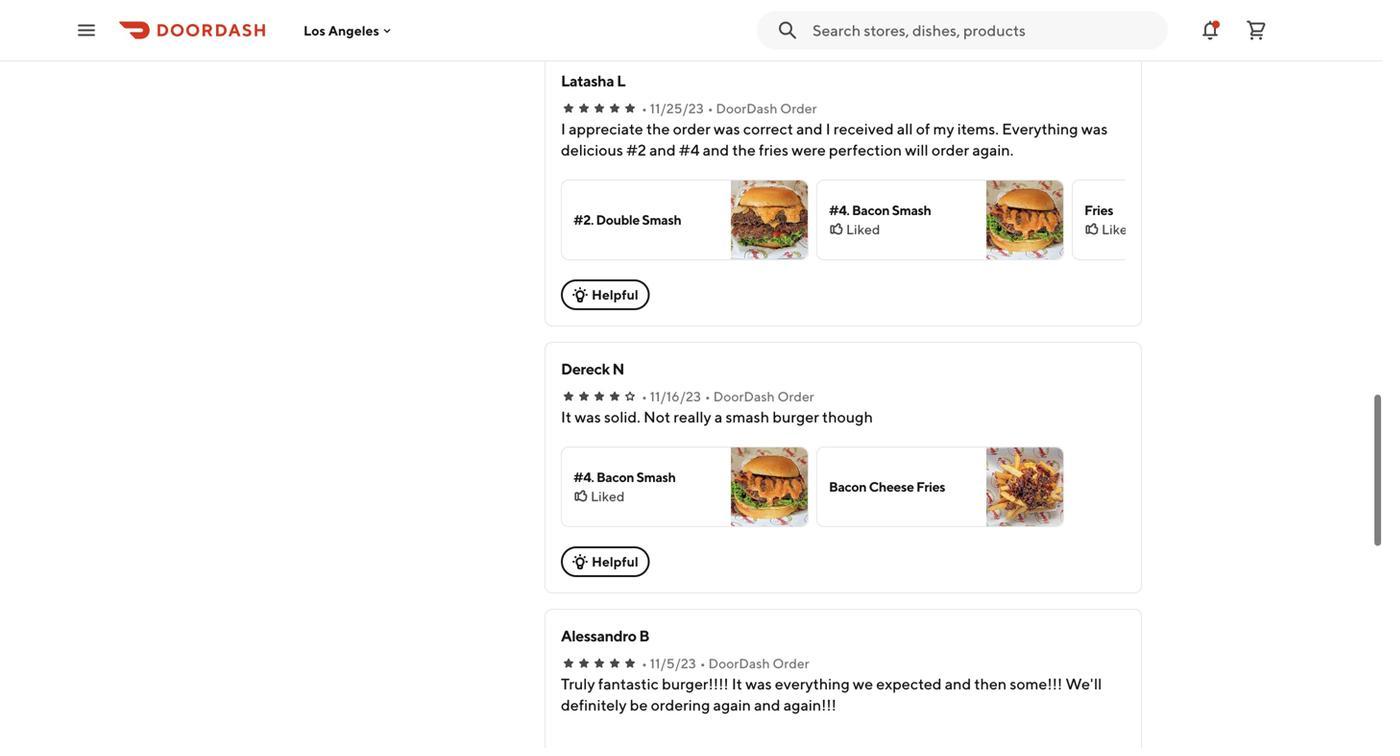 Task type: describe. For each thing, give the bounding box(es) containing it.
dereck
[[561, 360, 610, 378]]

0 items, open order cart image
[[1245, 19, 1268, 42]]

smash inside #2. double smash button
[[642, 212, 682, 228]]

#4. for top #4. bacon smash image
[[829, 202, 850, 218]]

#4. bacon smash for the bottom #4. bacon smash image
[[574, 469, 676, 485]]

order for l
[[780, 100, 817, 116]]

#2. double smash
[[574, 212, 682, 228]]

helpful for l
[[592, 287, 639, 303]]

• 11/25/23 • doordash order
[[642, 100, 817, 116]]

11/25/23
[[650, 100, 704, 116]]

2 horizontal spatial liked
[[1102, 221, 1136, 237]]

• right 11/16/23
[[705, 389, 711, 404]]

0 vertical spatial #4. bacon smash image
[[987, 181, 1064, 259]]

helpful button for latasha
[[561, 280, 650, 310]]

helpful for n
[[592, 554, 639, 570]]

doordash for latasha l
[[716, 100, 778, 116]]

n
[[613, 360, 624, 378]]

fries inside "bacon cheese fries" button
[[917, 479, 946, 495]]

latasha l
[[561, 72, 626, 90]]

los angeles button
[[304, 22, 395, 38]]

bacon cheese fries
[[829, 479, 946, 495]]

1 vertical spatial #4. bacon smash image
[[731, 448, 808, 527]]

• right 11/25/23
[[708, 100, 713, 116]]

• down b
[[642, 656, 647, 672]]

smash for top #4. bacon smash image
[[892, 202, 931, 218]]

cheese
[[869, 479, 914, 495]]

• 11/16/23 • doordash order
[[642, 389, 814, 404]]

dereck n
[[561, 360, 624, 378]]

#2. double smash image
[[731, 181, 808, 259]]

doordash for dereck n
[[713, 389, 775, 404]]

angeles
[[328, 22, 379, 38]]

l
[[617, 72, 626, 90]]

Store search: begin typing to search for stores available on DoorDash text field
[[813, 20, 1157, 41]]



Task type: vqa. For each thing, say whether or not it's contained in the screenshot.
Dereck Helpful button
yes



Task type: locate. For each thing, give the bounding box(es) containing it.
• left 11/25/23
[[642, 100, 647, 116]]

•
[[642, 100, 647, 116], [708, 100, 713, 116], [642, 389, 647, 404], [705, 389, 711, 404], [642, 656, 647, 672], [700, 656, 706, 672]]

1 vertical spatial order
[[778, 389, 814, 404]]

1 horizontal spatial #4. bacon smash image
[[987, 181, 1064, 259]]

1 horizontal spatial liked
[[846, 221, 880, 237]]

bacon for top #4. bacon smash image
[[852, 202, 890, 218]]

1 horizontal spatial fries
[[1085, 202, 1114, 218]]

0 horizontal spatial fries
[[917, 479, 946, 495]]

liked
[[846, 221, 880, 237], [1102, 221, 1136, 237], [591, 489, 625, 504]]

1 vertical spatial helpful button
[[561, 547, 650, 577]]

2 helpful button from the top
[[561, 547, 650, 577]]

order
[[780, 100, 817, 116], [778, 389, 814, 404], [773, 656, 810, 672]]

smash
[[892, 202, 931, 218], [642, 212, 682, 228], [637, 469, 676, 485]]

0 horizontal spatial #4. bacon smash image
[[731, 448, 808, 527]]

doordash
[[716, 100, 778, 116], [713, 389, 775, 404], [709, 656, 770, 672]]

1 vertical spatial helpful
[[592, 554, 639, 570]]

0 vertical spatial helpful button
[[561, 280, 650, 310]]

1 vertical spatial #4. bacon smash
[[574, 469, 676, 485]]

• left 11/16/23
[[642, 389, 647, 404]]

helpful
[[592, 287, 639, 303], [592, 554, 639, 570]]

helpful up alessandro b
[[592, 554, 639, 570]]

2 vertical spatial order
[[773, 656, 810, 672]]

1 helpful button from the top
[[561, 280, 650, 310]]

1 horizontal spatial #4.
[[829, 202, 850, 218]]

#4. bacon smash
[[829, 202, 931, 218], [574, 469, 676, 485]]

order for b
[[773, 656, 810, 672]]

• 11/5/23 • doordash order
[[642, 656, 810, 672]]

2 vertical spatial doordash
[[709, 656, 770, 672]]

bacon cheese fries image
[[987, 448, 1064, 527]]

liked for top #4. bacon smash image
[[846, 221, 880, 237]]

alessandro b
[[561, 627, 650, 645]]

0 vertical spatial helpful
[[592, 287, 639, 303]]

#2. double smash button
[[561, 180, 809, 260]]

doordash right 11/5/23
[[709, 656, 770, 672]]

doordash for alessandro b
[[709, 656, 770, 672]]

0 horizontal spatial #4. bacon smash
[[574, 469, 676, 485]]

double
[[596, 212, 640, 228]]

1 vertical spatial doordash
[[713, 389, 775, 404]]

b
[[639, 627, 650, 645]]

doordash right 11/16/23
[[713, 389, 775, 404]]

bacon cheese fries button
[[817, 447, 1065, 527]]

1 vertical spatial fries
[[917, 479, 946, 495]]

11/16/23
[[650, 389, 701, 404]]

latasha
[[561, 72, 614, 90]]

0 vertical spatial #4.
[[829, 202, 850, 218]]

11/5/23
[[650, 656, 696, 672]]

• right 11/5/23
[[700, 656, 706, 672]]

alessandro
[[561, 627, 637, 645]]

0 vertical spatial order
[[780, 100, 817, 116]]

fries
[[1085, 202, 1114, 218], [917, 479, 946, 495]]

#4. bacon smash image
[[987, 181, 1064, 259], [731, 448, 808, 527]]

2 helpful from the top
[[592, 554, 639, 570]]

order for n
[[778, 389, 814, 404]]

0 vertical spatial fries
[[1085, 202, 1114, 218]]

0 horizontal spatial liked
[[591, 489, 625, 504]]

1 horizontal spatial #4. bacon smash
[[829, 202, 931, 218]]

helpful button up alessandro b
[[561, 547, 650, 577]]

0 vertical spatial #4. bacon smash
[[829, 202, 931, 218]]

0 vertical spatial doordash
[[716, 100, 778, 116]]

open menu image
[[75, 19, 98, 42]]

helpful button up dereck n
[[561, 280, 650, 310]]

0 horizontal spatial #4.
[[574, 469, 594, 485]]

smash for the bottom #4. bacon smash image
[[637, 469, 676, 485]]

liked for the bottom #4. bacon smash image
[[591, 489, 625, 504]]

#4.
[[829, 202, 850, 218], [574, 469, 594, 485]]

#4. bacon smash for top #4. bacon smash image
[[829, 202, 931, 218]]

helpful button for dereck
[[561, 547, 650, 577]]

helpful button
[[561, 280, 650, 310], [561, 547, 650, 577]]

helpful up n
[[592, 287, 639, 303]]

doordash right 11/25/23
[[716, 100, 778, 116]]

#2.
[[574, 212, 594, 228]]

bacon
[[852, 202, 890, 218], [597, 469, 634, 485], [829, 479, 867, 495]]

los angeles
[[304, 22, 379, 38]]

1 helpful from the top
[[592, 287, 639, 303]]

bacon for the bottom #4. bacon smash image
[[597, 469, 634, 485]]

notification bell image
[[1199, 19, 1222, 42]]

bacon inside button
[[829, 479, 867, 495]]

1 vertical spatial #4.
[[574, 469, 594, 485]]

#4. for the bottom #4. bacon smash image
[[574, 469, 594, 485]]

los
[[304, 22, 326, 38]]



